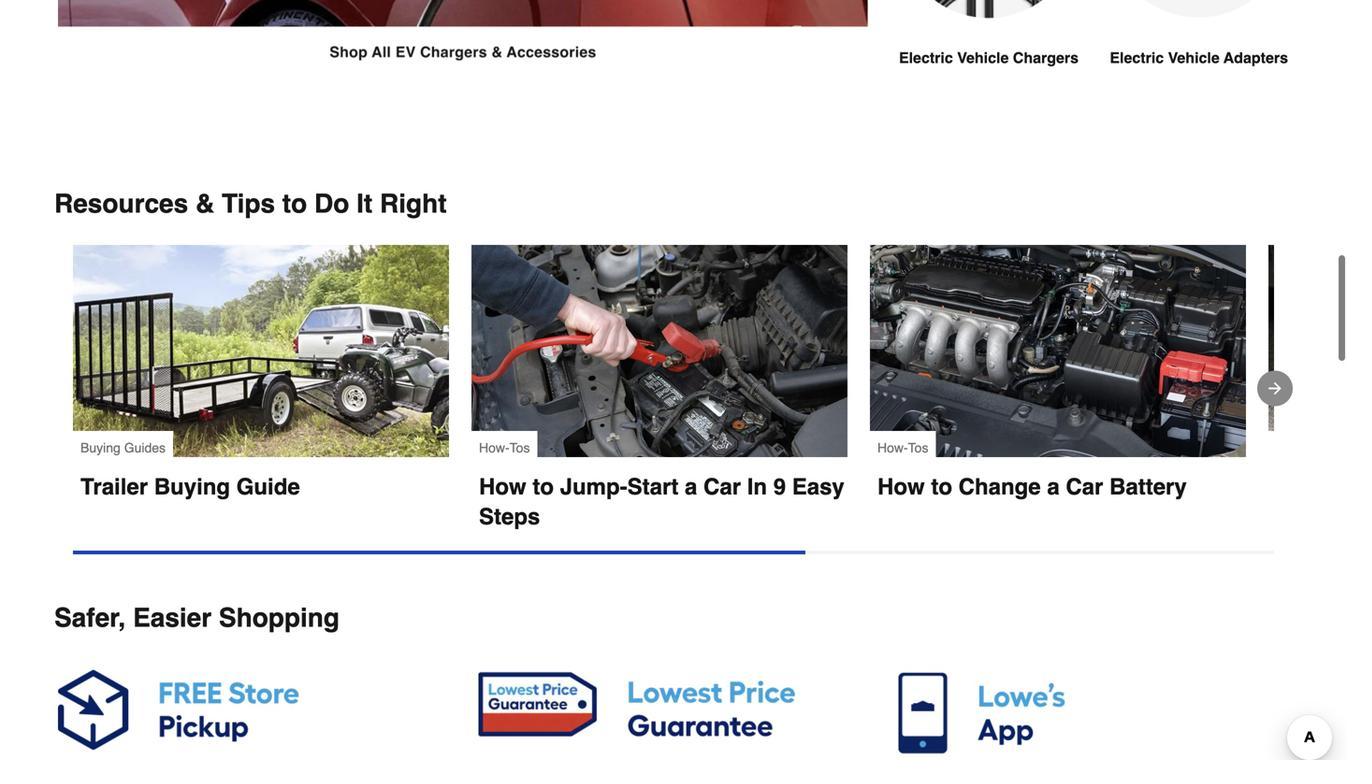 Task type: describe. For each thing, give the bounding box(es) containing it.
1 vertical spatial buying
[[154, 474, 230, 500]]

0 horizontal spatial to
[[282, 189, 307, 219]]

start
[[628, 474, 679, 500]]

car inside how to jump-start a car in 9 easy steps
[[704, 474, 741, 500]]

a car hood open to show the engine and car battery. image
[[870, 245, 1247, 458]]

how- for how to jump-start a car in 9 easy steps
[[479, 441, 510, 456]]

how-tos for how to change a car battery
[[878, 441, 929, 456]]

trailer
[[80, 474, 148, 500]]

an atv being loaded onto a trailer. image
[[73, 245, 449, 458]]

shopping
[[219, 604, 340, 634]]

an electric vehicle charging adapter. image
[[1109, 0, 1290, 18]]

a home electric vehicle charging unit. image
[[899, 0, 1079, 18]]

2 car from the left
[[1066, 474, 1104, 500]]

electric for electric vehicle chargers
[[899, 49, 953, 66]]

do
[[314, 189, 349, 219]]

tos for jump-
[[510, 441, 530, 456]]

safer,
[[54, 604, 126, 634]]

to for how to jump-start a car in 9 easy steps
[[533, 474, 554, 500]]

tips
[[222, 189, 275, 219]]

how to change a car battery
[[878, 474, 1187, 500]]

safer, easier shopping
[[54, 604, 340, 634]]

a red tesla e v car plugged into a charging unit. image
[[58, 0, 869, 64]]

2 a from the left
[[1047, 474, 1060, 500]]

electric for electric vehicle adapters
[[1110, 49, 1164, 66]]

a person connecting the red clamp on a jumper cable to the positive terminal on a dead car battery. image
[[472, 245, 848, 458]]

a man inflating a car tire with a kobalt portable air inflator. image
[[1269, 245, 1348, 458]]

electric vehicle chargers link
[[899, 0, 1079, 114]]

easier
[[133, 604, 212, 634]]

guides
[[124, 441, 166, 456]]

how-tos for how to jump-start a car in 9 easy steps
[[479, 441, 530, 456]]

battery
[[1110, 474, 1187, 500]]

resources
[[54, 189, 188, 219]]

electric vehicle chargers
[[899, 49, 1079, 66]]

9
[[774, 474, 786, 500]]

adapters
[[1224, 49, 1289, 66]]

lowe's app. image
[[899, 663, 1290, 757]]

a inside how to jump-start a car in 9 easy steps
[[685, 474, 698, 500]]



Task type: locate. For each thing, give the bounding box(es) containing it.
2 horizontal spatial to
[[931, 474, 953, 500]]

1 horizontal spatial how-tos
[[878, 441, 929, 456]]

how-
[[479, 441, 510, 456], [878, 441, 908, 456]]

2 electric from the left
[[1110, 49, 1164, 66]]

buying up trailer
[[80, 441, 121, 456]]

how- for how to change a car battery
[[878, 441, 908, 456]]

steps
[[479, 504, 540, 530]]

buying down the guides
[[154, 474, 230, 500]]

2 how from the left
[[878, 474, 925, 500]]

1 horizontal spatial a
[[1047, 474, 1060, 500]]

right
[[380, 189, 447, 219]]

1 how- from the left
[[479, 441, 510, 456]]

vehicle down an electric vehicle charging adapter. image
[[1168, 49, 1220, 66]]

electric
[[899, 49, 953, 66], [1110, 49, 1164, 66]]

buying
[[80, 441, 121, 456], [154, 474, 230, 500]]

2 tos from the left
[[908, 441, 929, 456]]

0 horizontal spatial vehicle
[[958, 49, 1009, 66]]

vehicle for chargers
[[958, 49, 1009, 66]]

0 horizontal spatial how-tos
[[479, 441, 530, 456]]

0 horizontal spatial electric
[[899, 49, 953, 66]]

electric vehicle adapters
[[1110, 49, 1289, 66]]

lowest price guarantee. image
[[479, 663, 869, 756]]

0 vertical spatial buying
[[80, 441, 121, 456]]

tos
[[510, 441, 530, 456], [908, 441, 929, 456]]

a right start
[[685, 474, 698, 500]]

how inside how to jump-start a car in 9 easy steps
[[479, 474, 527, 500]]

1 horizontal spatial how
[[878, 474, 925, 500]]

how up steps at the left of page
[[479, 474, 527, 500]]

change
[[959, 474, 1041, 500]]

buying guides
[[80, 441, 166, 456]]

electric vehicle adapters link
[[1109, 0, 1290, 114]]

to inside how to jump-start a car in 9 easy steps
[[533, 474, 554, 500]]

1 horizontal spatial buying
[[154, 474, 230, 500]]

vehicle
[[958, 49, 1009, 66], [1168, 49, 1220, 66]]

car
[[704, 474, 741, 500], [1066, 474, 1104, 500]]

guide
[[236, 474, 300, 500]]

electric down an electric vehicle charging adapter. image
[[1110, 49, 1164, 66]]

how-tos
[[479, 441, 530, 456], [878, 441, 929, 456]]

free store pickup. image
[[58, 663, 449, 757]]

1 car from the left
[[704, 474, 741, 500]]

2 vehicle from the left
[[1168, 49, 1220, 66]]

how for how to change a car battery
[[878, 474, 925, 500]]

&
[[196, 189, 214, 219]]

easy
[[792, 474, 845, 500]]

1 horizontal spatial tos
[[908, 441, 929, 456]]

to
[[282, 189, 307, 219], [533, 474, 554, 500], [931, 474, 953, 500]]

trailer buying guide
[[80, 474, 300, 500]]

electric inside electric vehicle adapters link
[[1110, 49, 1164, 66]]

1 horizontal spatial car
[[1066, 474, 1104, 500]]

how to jump-start a car in 9 easy steps
[[479, 474, 851, 530]]

to left do
[[282, 189, 307, 219]]

scrollbar
[[73, 551, 806, 555]]

2 how-tos from the left
[[878, 441, 929, 456]]

a
[[685, 474, 698, 500], [1047, 474, 1060, 500]]

a right change
[[1047, 474, 1060, 500]]

how for how to jump-start a car in 9 easy steps
[[479, 474, 527, 500]]

1 tos from the left
[[510, 441, 530, 456]]

0 horizontal spatial car
[[704, 474, 741, 500]]

chargers
[[1013, 49, 1079, 66]]

electric down 'a home electric vehicle charging unit.' "image"
[[899, 49, 953, 66]]

0 horizontal spatial a
[[685, 474, 698, 500]]

arrow right image
[[1266, 379, 1285, 398]]

0 horizontal spatial how
[[479, 474, 527, 500]]

0 horizontal spatial how-
[[479, 441, 510, 456]]

jump-
[[560, 474, 628, 500]]

tos for change
[[908, 441, 929, 456]]

1 a from the left
[[685, 474, 698, 500]]

vehicle down 'a home electric vehicle charging unit.' "image"
[[958, 49, 1009, 66]]

in
[[747, 474, 767, 500]]

it
[[357, 189, 373, 219]]

to left change
[[931, 474, 953, 500]]

how right easy
[[878, 474, 925, 500]]

to up steps at the left of page
[[533, 474, 554, 500]]

1 electric from the left
[[899, 49, 953, 66]]

1 horizontal spatial electric
[[1110, 49, 1164, 66]]

1 how from the left
[[479, 474, 527, 500]]

1 how-tos from the left
[[479, 441, 530, 456]]

car left battery
[[1066, 474, 1104, 500]]

resources & tips to do it right
[[54, 189, 447, 219]]

how
[[479, 474, 527, 500], [878, 474, 925, 500]]

1 horizontal spatial to
[[533, 474, 554, 500]]

1 horizontal spatial vehicle
[[1168, 49, 1220, 66]]

0 horizontal spatial buying
[[80, 441, 121, 456]]

car left in
[[704, 474, 741, 500]]

to for how to change a car battery
[[931, 474, 953, 500]]

vehicle for adapters
[[1168, 49, 1220, 66]]

0 horizontal spatial tos
[[510, 441, 530, 456]]

electric inside 'electric vehicle chargers' link
[[899, 49, 953, 66]]

2 how- from the left
[[878, 441, 908, 456]]

1 vehicle from the left
[[958, 49, 1009, 66]]

1 horizontal spatial how-
[[878, 441, 908, 456]]



Task type: vqa. For each thing, say whether or not it's contained in the screenshot.
TO inside How to Jump-Start a Car In 9 Easy Steps
yes



